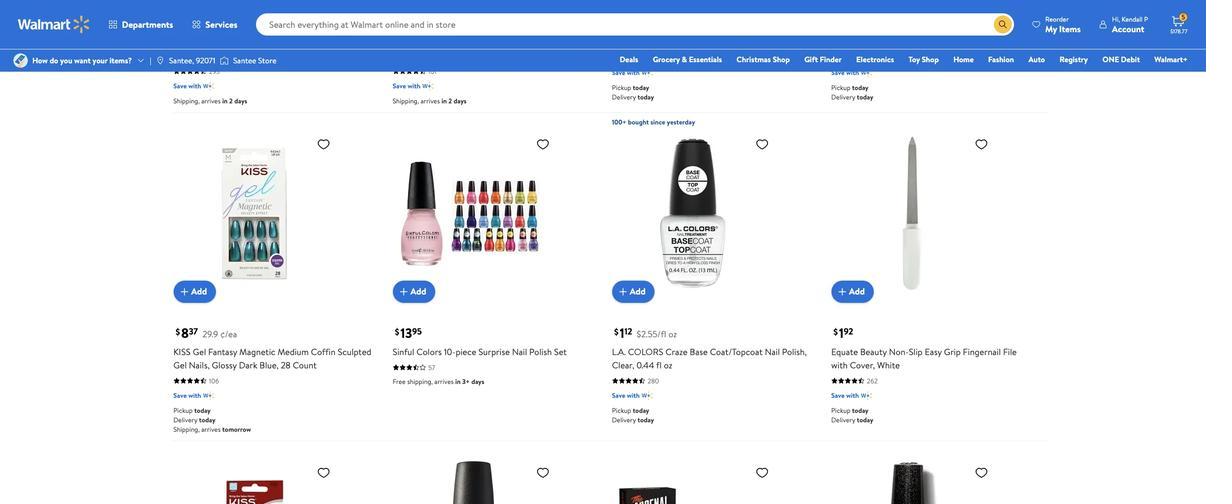 Task type: vqa. For each thing, say whether or not it's contained in the screenshot.
ages
no



Task type: describe. For each thing, give the bounding box(es) containing it.
salon perfect nail polish, 348 all that glitter, 0.5 fl oz image
[[831, 462, 993, 505]]

kiss gel fantasy magnetic medium coffin sculpted gel nails, glossy dark blue, 28 count image
[[173, 133, 335, 294]]

save for equate beauty non-slip easy grip fingernail file with cover, white
[[831, 391, 845, 400]]

save for l.a. colors craze nail polish, rapid dry top coat treatment, clear, 0.44 fl oz
[[612, 68, 625, 77]]

registry
[[1059, 54, 1088, 65]]

57 inside $ 1 57
[[844, 2, 853, 14]]

pickup today delivery today shipping, arrives tomorrow
[[173, 406, 251, 434]]

cover,
[[850, 359, 875, 371]]

fl inside 'now $ 0 98 $7.35 $2.23/fl oz l.a. colors craze nail polish, rapid dry top coat treatment, clear, 0.44 fl oz'
[[700, 36, 705, 48]]

sinful colors 10-piece surprise nail polish set
[[393, 346, 567, 358]]

magnetic
[[239, 346, 275, 358]]

2 inside equate beauty salon boards nail files, fine & light fine grit, pink, 2 pieces
[[890, 36, 895, 48]]

with for equate beauty non-slip easy grip fingernail file with cover, white
[[846, 391, 859, 400]]

manicure
[[440, 49, 476, 61]]

christmas
[[736, 54, 771, 65]]

departments
[[122, 18, 173, 31]]

oz right the $2.55/fl
[[668, 328, 677, 340]]

free shipping, arrives in 3+ days
[[393, 377, 484, 387]]

clippers inside "facemade nail clipper set, stainless steel fingernails & toenails clippers & nail file sharp with case, set of 3"
[[257, 36, 289, 48]]

9
[[203, 0, 211, 19]]

shipping,
[[407, 377, 433, 387]]

coat/topcoat
[[710, 346, 763, 358]]

steel inside "facemade nail clipper set, stainless steel fingernails & toenails clippers & nail file sharp with case, set of 3"
[[322, 23, 342, 35]]

0
[[642, 0, 650, 19]]

save with for l.a. colors craze base coat/topcoat nail polish, clear, 0.44 fl oz
[[612, 391, 640, 400]]

my
[[1045, 23, 1057, 35]]

home link
[[948, 53, 979, 66]]

$ 1 57
[[833, 0, 853, 19]]

colors
[[416, 346, 442, 358]]

2 for 9
[[229, 96, 233, 105]]

oz down the $2.55/fl
[[664, 359, 672, 371]]

boards
[[912, 23, 938, 35]]

save for equate beauty salon boards nail files, fine & light fine grit, pink, 2 pieces
[[831, 68, 845, 77]]

walmart plus image for 16
[[423, 80, 434, 92]]

set, inside "facemade nail clipper set, stainless steel fingernails & toenails clippers & nail file sharp with case, set of 3"
[[270, 23, 285, 35]]

reorder my items
[[1045, 14, 1081, 35]]

pink,
[[869, 36, 888, 48]]

salon
[[889, 23, 910, 35]]

0.44 inside 'now $ 0 98 $7.35 $2.23/fl oz l.a. colors craze nail polish, rapid dry top coat treatment, clear, 0.44 fl oz'
[[680, 36, 698, 48]]

shipping, for 9
[[173, 96, 200, 105]]

one debit
[[1102, 54, 1140, 65]]

you
[[60, 55, 72, 66]]

registry link
[[1054, 53, 1093, 66]]

save with for facemade nail clipper set, stainless steel fingernails & toenails clippers & nail file sharp with case, set of 3
[[173, 81, 201, 90]]

 image for santee, 92071
[[156, 56, 165, 65]]

set inside "facemade nail clipper set, stainless steel fingernails & toenails clippers & nail file sharp with case, set of 3"
[[196, 49, 209, 61]]

items
[[1059, 23, 1081, 35]]

98
[[650, 2, 660, 14]]

0 vertical spatial for
[[523, 23, 535, 35]]

christmas shop
[[736, 54, 790, 65]]

delivery for equate beauty non-slip easy grip fingernail file with cover, white
[[831, 415, 855, 425]]

facemade
[[173, 23, 221, 35]]

p
[[1144, 14, 1148, 24]]

1 now from the left
[[173, 3, 196, 18]]

santee,
[[169, 55, 194, 66]]

455
[[648, 53, 659, 63]]

arrives inside pickup today delivery today shipping, arrives tomorrow
[[201, 425, 221, 434]]

bought
[[628, 117, 649, 127]]

$19.99 inside now $ 16 99 $19.99 nail clippers set, toenail clippers for seniors thick toenails, professional stainless steel fingernail clippers for manicure pedicure tools
[[449, 3, 475, 17]]

colors inside $ 1 12 $2.55/fl oz l.a. colors craze base coat/topcoat nail polish, clear, 0.44 fl oz
[[628, 346, 663, 358]]

easy
[[925, 346, 942, 358]]

pickup today delivery today for l.a. colors craze base coat/topcoat nail polish, clear, 0.44 fl oz
[[612, 406, 654, 425]]

with for l.a. colors craze nail polish, rapid dry top coat treatment, clear, 0.44 fl oz
[[627, 68, 640, 77]]

days for 9
[[234, 96, 247, 105]]

treatment,
[[612, 36, 654, 48]]

pickup for equate beauty salon boards nail files, fine & light fine grit, pink, 2 pieces
[[831, 83, 850, 92]]

fingernail inside now $ 16 99 $19.99 nail clippers set, toenail clippers for seniors thick toenails, professional stainless steel fingernail clippers for manicure pedicure tools
[[533, 36, 571, 48]]

beauty for $ 1 57
[[860, 23, 887, 35]]

toy shop link
[[904, 53, 944, 66]]

do
[[50, 55, 58, 66]]

delivery for l.a. colors craze nail polish, rapid dry top coat treatment, clear, 0.44 fl oz
[[612, 92, 636, 102]]

auto
[[1028, 54, 1045, 65]]

grip
[[944, 346, 961, 358]]

add to favorites list, opi nail lacquer, strawberry margarita, nail polish, 0.5 fl oz image
[[536, 466, 550, 480]]

$ inside 'now $ 0 98 $7.35 $2.23/fl oz l.a. colors craze nail polish, rapid dry top coat treatment, clear, 0.44 fl oz'
[[636, 3, 641, 15]]

home
[[953, 54, 974, 65]]

sharp
[[333, 36, 355, 48]]

equate beauty non-slip easy grip fingernail file with cover, white
[[831, 346, 1017, 371]]

non-
[[889, 346, 909, 358]]

auto link
[[1023, 53, 1050, 66]]

shipping, for $
[[393, 96, 419, 105]]

white
[[877, 359, 900, 371]]

santee
[[233, 55, 256, 66]]

shop for toy shop
[[922, 54, 939, 65]]

walmart plus image down 262
[[861, 390, 872, 402]]

walmart image
[[18, 16, 90, 33]]

grit,
[[850, 36, 867, 48]]

how do you want your items?
[[32, 55, 132, 66]]

nail left 'sharp'
[[299, 36, 315, 48]]

one debit link
[[1097, 53, 1145, 66]]

l.a. inside 'now $ 0 98 $7.35 $2.23/fl oz l.a. colors craze nail polish, rapid dry top coat treatment, clear, 0.44 fl oz'
[[612, 23, 626, 35]]

13
[[400, 324, 412, 343]]

add to cart image for l.a. colors craze base coat/topcoat nail polish, clear, 0.44 fl oz image
[[616, 285, 630, 299]]

2 for $
[[448, 96, 452, 105]]

search icon image
[[998, 20, 1007, 29]]

add to favorites list, kiss everlasting french press on fake nails - real short image
[[317, 466, 330, 480]]

37
[[189, 326, 198, 338]]

fingernail inside equate beauty non-slip easy grip fingernail file with cover, white
[[963, 346, 1001, 358]]

1 for $ 1 57
[[839, 0, 844, 19]]

& up '3'
[[217, 36, 223, 48]]

nail inside now $ 16 99 $19.99 nail clippers set, toenail clippers for seniors thick toenails, professional stainless steel fingernail clippers for manicure pedicure tools
[[393, 23, 408, 35]]

¢/ea
[[220, 328, 237, 340]]

$ 13 95
[[395, 324, 422, 343]]

clear search field text image
[[981, 20, 990, 29]]

add button for l.a. colors craze base coat/topcoat nail polish, clear, 0.44 fl oz image
[[612, 281, 655, 303]]

add to cart image for kiss gel fantasy magnetic medium coffin sculpted gel nails, glossy dark blue, 28 count image
[[178, 285, 191, 299]]

2 horizontal spatial in
[[455, 377, 461, 387]]

in for $
[[441, 96, 447, 105]]

fl inside $ 1 12 $2.55/fl oz l.a. colors craze base coat/topcoat nail polish, clear, 0.44 fl oz
[[656, 359, 662, 371]]

surprise
[[478, 346, 510, 358]]

add button for equate beauty non-slip easy grip fingernail file with cover, white image
[[831, 281, 874, 303]]

99
[[435, 2, 444, 14]]

since
[[651, 117, 665, 127]]

debit
[[1121, 54, 1140, 65]]

with for l.a. colors craze base coat/topcoat nail polish, clear, 0.44 fl oz
[[627, 391, 640, 400]]

$ 8 37 29.9 ¢/ea kiss gel fantasy magnetic medium coffin sculpted gel nails, glossy dark blue, 28 count
[[173, 324, 371, 371]]

services button
[[183, 11, 247, 38]]

5
[[1182, 12, 1185, 22]]

colors inside 'now $ 0 98 $7.35 $2.23/fl oz l.a. colors craze nail polish, rapid dry top coat treatment, clear, 0.44 fl oz'
[[628, 23, 663, 35]]

$ for $ 1 92
[[833, 326, 838, 338]]

8
[[181, 324, 189, 343]]

toenail
[[461, 23, 487, 35]]

walmart plus image for $2.55/fl oz
[[642, 390, 653, 402]]

kendall
[[1122, 14, 1143, 24]]

santee store
[[233, 55, 276, 66]]

fingernails
[[173, 36, 215, 48]]

toy shop
[[909, 54, 939, 65]]

add for equate beauty non-slip easy grip fingernail file with cover, white image's the add button
[[849, 286, 865, 298]]

$ 1 12 $2.55/fl oz l.a. colors craze base coat/topcoat nail polish, clear, 0.44 fl oz
[[612, 324, 807, 371]]

grocery
[[653, 54, 680, 65]]

add to favorites list, wild willies arsenal manicure and pedicure set, men's grooming kit, black, 10 pieces image
[[756, 466, 769, 480]]

pickup for l.a. colors craze base coat/topcoat nail polish, clear, 0.44 fl oz
[[612, 406, 631, 415]]

yesterday
[[667, 117, 695, 127]]

reorder
[[1045, 14, 1069, 24]]

delivery inside pickup today delivery today shipping, arrives tomorrow
[[173, 415, 197, 425]]

with inside equate beauty non-slip easy grip fingernail file with cover, white
[[831, 359, 848, 371]]

add button for sinful colors 10-piece surprise nail polish set image
[[393, 281, 435, 303]]

pieces
[[897, 36, 922, 48]]

with for facemade nail clipper set, stainless steel fingernails & toenails clippers & nail file sharp with case, set of 3
[[188, 81, 201, 90]]

base
[[690, 346, 708, 358]]

electronics
[[856, 54, 894, 65]]

piece
[[456, 346, 476, 358]]

pickup inside pickup today delivery today shipping, arrives tomorrow
[[173, 406, 193, 415]]

1 for $ 1 12 $2.55/fl oz l.a. colors craze base coat/topcoat nail polish, clear, 0.44 fl oz
[[620, 324, 624, 343]]

1 vertical spatial gel
[[173, 359, 187, 371]]

grocery & essentials link
[[648, 53, 727, 66]]

& left 'sharp'
[[291, 36, 297, 48]]

santee, 92071
[[169, 55, 215, 66]]

pickup today delivery today for equate beauty salon boards nail files, fine & light fine grit, pink, 2 pieces
[[831, 83, 873, 102]]



Task type: locate. For each thing, give the bounding box(es) containing it.
1 horizontal spatial clear,
[[656, 36, 678, 48]]

beauty inside equate beauty non-slip easy grip fingernail file with cover, white
[[860, 346, 887, 358]]

fine left search icon
[[979, 23, 996, 35]]

set right polish
[[554, 346, 567, 358]]

1 vertical spatial set
[[554, 346, 567, 358]]

 image
[[220, 55, 229, 66], [156, 56, 165, 65]]

want
[[74, 55, 91, 66]]

0 vertical spatial steel
[[322, 23, 342, 35]]

2 colors from the top
[[628, 346, 663, 358]]

clear, down 12
[[612, 359, 634, 371]]

1 add to cart image from the left
[[616, 285, 630, 299]]

now inside 'now $ 0 98 $7.35 $2.23/fl oz l.a. colors craze nail polish, rapid dry top coat treatment, clear, 0.44 fl oz'
[[612, 3, 634, 18]]

gel
[[193, 346, 206, 358], [173, 359, 187, 371]]

280
[[648, 376, 659, 386]]

add up 92
[[849, 286, 865, 298]]

$7.35
[[664, 3, 686, 17]]

$ inside now $ 16 99 $19.99 nail clippers set, toenail clippers for seniors thick toenails, professional stainless steel fingernail clippers for manicure pedicure tools
[[417, 3, 421, 15]]

colors up treatment,
[[628, 23, 663, 35]]

$ left 92
[[833, 326, 838, 338]]

departments button
[[99, 11, 183, 38]]

0 horizontal spatial days
[[234, 96, 247, 105]]

add up 95
[[410, 286, 426, 298]]

1 vertical spatial fl
[[656, 359, 662, 371]]

slip
[[909, 346, 923, 358]]

with inside "facemade nail clipper set, stainless steel fingernails & toenails clippers & nail file sharp with case, set of 3"
[[357, 36, 373, 48]]

steel inside now $ 16 99 $19.99 nail clippers set, toenail clippers for seniors thick toenails, professional stainless steel fingernail clippers for manicure pedicure tools
[[511, 36, 531, 48]]

for
[[523, 23, 535, 35], [427, 49, 438, 61]]

colors down the $2.55/fl
[[628, 346, 663, 358]]

add button up 12
[[612, 281, 655, 303]]

set, up professional
[[444, 23, 459, 35]]

pickup for equate beauty non-slip easy grip fingernail file with cover, white
[[831, 406, 850, 415]]

0 vertical spatial 0.44
[[680, 36, 698, 48]]

walmart plus image for 37
[[203, 390, 214, 402]]

2 add to cart image from the left
[[836, 285, 849, 299]]

$ inside $ 1 57
[[833, 3, 838, 15]]

pedicure
[[478, 49, 512, 61]]

add to cart image up 12
[[616, 285, 630, 299]]

in
[[222, 96, 228, 105], [441, 96, 447, 105], [455, 377, 461, 387]]

fashion link
[[983, 53, 1019, 66]]

1 vertical spatial file
[[1003, 346, 1017, 358]]

0 vertical spatial set
[[196, 49, 209, 61]]

set left of
[[196, 49, 209, 61]]

oz up the essentials
[[708, 36, 716, 48]]

essentials
[[689, 54, 722, 65]]

craze inside 'now $ 0 98 $7.35 $2.23/fl oz l.a. colors craze nail polish, rapid dry top coat treatment, clear, 0.44 fl oz'
[[665, 23, 688, 35]]

1 shop from the left
[[773, 54, 790, 65]]

now up facemade
[[173, 3, 196, 18]]

polish, for 12
[[782, 346, 807, 358]]

shipping, arrives in 2 days down 161
[[393, 96, 467, 105]]

pickup today delivery today for l.a. colors craze nail polish, rapid dry top coat treatment, clear, 0.44 fl oz
[[612, 83, 654, 102]]

beauty
[[860, 23, 887, 35], [860, 346, 887, 358]]

items?
[[109, 55, 132, 66]]

add to favorites list, sinful colors 10-piece surprise nail polish set image
[[536, 137, 550, 151]]

count
[[293, 359, 317, 371]]

1 horizontal spatial in
[[441, 96, 447, 105]]

12
[[624, 326, 632, 338]]

2 vertical spatial walmart plus image
[[642, 390, 653, 402]]

 image for santee store
[[220, 55, 229, 66]]

0 horizontal spatial file
[[317, 36, 331, 48]]

days right 3+
[[471, 377, 484, 387]]

gel up nails,
[[193, 346, 206, 358]]

walmart plus image
[[861, 67, 872, 78], [203, 80, 214, 92], [642, 390, 653, 402]]

hi,
[[1112, 14, 1120, 24]]

1 vertical spatial fine
[[831, 36, 848, 48]]

0 horizontal spatial fine
[[831, 36, 848, 48]]

in left 3+
[[455, 377, 461, 387]]

equate for $ 1 57
[[831, 23, 858, 35]]

0 vertical spatial l.a.
[[612, 23, 626, 35]]

$
[[417, 3, 421, 15], [636, 3, 641, 15], [833, 3, 838, 15], [176, 326, 180, 338], [395, 326, 399, 338], [614, 326, 619, 338], [833, 326, 838, 338]]

walmart plus image down 455
[[642, 67, 653, 78]]

steel up 'sharp'
[[322, 23, 342, 35]]

1 equate from the top
[[831, 23, 858, 35]]

1 add to cart image from the left
[[178, 285, 191, 299]]

save with for nail clippers set, toenail clippers for seniors thick toenails, professional stainless steel fingernail clippers for manicure pedicure tools
[[393, 81, 420, 90]]

add for sinful colors 10-piece surprise nail polish set image's the add button
[[410, 286, 426, 298]]

1 vertical spatial fingernail
[[963, 346, 1001, 358]]

1 $19.99 from the left
[[225, 3, 251, 17]]

0 horizontal spatial 2
[[229, 96, 233, 105]]

in down manicure
[[441, 96, 447, 105]]

save for kiss gel fantasy magnetic medium coffin sculpted gel nails, glossy dark blue, 28 count
[[173, 391, 187, 400]]

add
[[191, 286, 207, 298], [410, 286, 426, 298], [630, 286, 646, 298], [849, 286, 865, 298]]

1 set, from the left
[[270, 23, 285, 35]]

1 horizontal spatial stainless
[[476, 36, 509, 48]]

1 vertical spatial steel
[[511, 36, 531, 48]]

shop
[[773, 54, 790, 65], [922, 54, 939, 65]]

nail right coat/topcoat at the bottom right
[[765, 346, 780, 358]]

57 up grit,
[[844, 2, 853, 14]]

& inside equate beauty salon boards nail files, fine & light fine grit, pink, 2 pieces
[[998, 23, 1004, 35]]

0 horizontal spatial now
[[173, 3, 196, 18]]

days for $
[[454, 96, 467, 105]]

pickup today delivery today down finder
[[831, 83, 873, 102]]

nail left files,
[[941, 23, 956, 35]]

2 $19.99 from the left
[[449, 3, 475, 17]]

shipping, arrives in 2 days down 293
[[173, 96, 247, 105]]

1 horizontal spatial now
[[393, 3, 415, 18]]

walmart plus image
[[642, 67, 653, 78], [423, 80, 434, 92], [203, 390, 214, 402], [861, 390, 872, 402]]

0 vertical spatial 57
[[844, 2, 853, 14]]

$ inside $ 1 12 $2.55/fl oz l.a. colors craze base coat/topcoat nail polish, clear, 0.44 fl oz
[[614, 326, 619, 338]]

save with for equate beauty non-slip easy grip fingernail file with cover, white
[[831, 391, 859, 400]]

161
[[428, 67, 436, 76]]

stainless inside now $ 16 99 $19.99 nail clippers set, toenail clippers for seniors thick toenails, professional stainless steel fingernail clippers for manicure pedicure tools
[[476, 36, 509, 48]]

1 vertical spatial l.a.
[[612, 346, 626, 358]]

add button up 92
[[831, 281, 874, 303]]

l.a.
[[612, 23, 626, 35], [612, 346, 626, 358]]

1 horizontal spatial  image
[[220, 55, 229, 66]]

0 horizontal spatial shipping, arrives in 2 days
[[173, 96, 247, 105]]

add to cart image
[[178, 285, 191, 299], [397, 285, 410, 299]]

wild willies arsenal manicure and pedicure set, men's grooming kit, black, 10 pieces image
[[612, 462, 773, 505]]

2 add to cart image from the left
[[397, 285, 410, 299]]

tomorrow
[[222, 425, 251, 434]]

$ inside $ 13 95
[[395, 326, 399, 338]]

add button
[[173, 281, 216, 303], [393, 281, 435, 303], [612, 281, 655, 303], [831, 281, 874, 303]]

dry
[[758, 23, 772, 35]]

add for the add button corresponding to kiss gel fantasy magnetic medium coffin sculpted gel nails, glossy dark blue, 28 count image
[[191, 286, 207, 298]]

1 horizontal spatial fine
[[979, 23, 996, 35]]

1 horizontal spatial polish,
[[782, 346, 807, 358]]

1 horizontal spatial gel
[[193, 346, 206, 358]]

stainless up pedicure
[[476, 36, 509, 48]]

2 set, from the left
[[444, 23, 459, 35]]

95
[[412, 326, 422, 338]]

$ left 13
[[395, 326, 399, 338]]

add to favorites list, kiss gel fantasy magnetic medium coffin sculpted gel nails, glossy dark blue, 28 count image
[[317, 137, 330, 151]]

equate for $ 1 92
[[831, 346, 858, 358]]

0 vertical spatial fingernail
[[533, 36, 571, 48]]

clippers up store
[[257, 36, 289, 48]]

save for nail clippers set, toenail clippers for seniors thick toenails, professional stainless steel fingernail clippers for manicure pedicure tools
[[393, 81, 406, 90]]

with for nail clippers set, toenail clippers for seniors thick toenails, professional stainless steel fingernail clippers for manicure pedicure tools
[[408, 81, 420, 90]]

3 now from the left
[[612, 3, 634, 18]]

1 vertical spatial walmart plus image
[[203, 80, 214, 92]]

 image right of
[[220, 55, 229, 66]]

0.44 up grocery & essentials
[[680, 36, 698, 48]]

add up 37
[[191, 286, 207, 298]]

$ left the 16
[[417, 3, 421, 15]]

add to favorites list, l.a. colors craze base coat/topcoat nail polish, clear, 0.44 fl oz image
[[756, 137, 769, 151]]

l.a. up treatment,
[[612, 23, 626, 35]]

walmart plus image down the electronics link
[[861, 67, 872, 78]]

$ 1 92
[[833, 324, 853, 343]]

2 l.a. from the top
[[612, 346, 626, 358]]

10-
[[444, 346, 456, 358]]

2 craze from the top
[[665, 346, 688, 358]]

0 horizontal spatial  image
[[156, 56, 165, 65]]

clear,
[[656, 36, 678, 48], [612, 359, 634, 371]]

57 up free shipping, arrives in 3+ days
[[428, 363, 435, 373]]

3 add button from the left
[[612, 281, 655, 303]]

gift finder link
[[799, 53, 847, 66]]

 image right |
[[156, 56, 165, 65]]

christmas shop link
[[731, 53, 795, 66]]

nail up toenails,
[[393, 23, 408, 35]]

$ inside $ 1 92
[[833, 326, 838, 338]]

1 vertical spatial beauty
[[860, 346, 887, 358]]

equate inside equate beauty salon boards nail files, fine & light fine grit, pink, 2 pieces
[[831, 23, 858, 35]]

0 horizontal spatial in
[[222, 96, 228, 105]]

today
[[633, 83, 649, 92], [852, 83, 869, 92], [638, 92, 654, 102], [857, 92, 873, 102], [194, 406, 211, 415], [633, 406, 649, 415], [852, 406, 869, 415], [199, 415, 215, 425], [638, 415, 654, 425], [857, 415, 873, 425]]

for left the "seniors"
[[523, 23, 535, 35]]

shop right christmas
[[773, 54, 790, 65]]

0 horizontal spatial stainless
[[287, 23, 320, 35]]

arrives left 3+
[[434, 377, 454, 387]]

1 horizontal spatial fl
[[700, 36, 705, 48]]

$ up finder
[[833, 3, 838, 15]]

delivery for l.a. colors craze base coat/topcoat nail polish, clear, 0.44 fl oz
[[612, 415, 636, 425]]

fingernail
[[533, 36, 571, 48], [963, 346, 1001, 358]]

craze inside $ 1 12 $2.55/fl oz l.a. colors craze base coat/topcoat nail polish, clear, 0.44 fl oz
[[665, 346, 688, 358]]

walmart plus image for 1
[[861, 67, 872, 78]]

stainless right clipper
[[287, 23, 320, 35]]

deals link
[[615, 53, 643, 66]]

nail up toenails
[[223, 23, 238, 35]]

0 vertical spatial walmart plus image
[[861, 67, 872, 78]]

$19.99 up toenail
[[449, 3, 475, 17]]

gift finder
[[804, 54, 842, 65]]

Search search field
[[256, 13, 1014, 36]]

1 shipping, arrives in 2 days from the left
[[173, 96, 247, 105]]

3
[[222, 49, 226, 61]]

$2.55/fl
[[637, 328, 666, 340]]

shop for christmas shop
[[773, 54, 790, 65]]

save for facemade nail clipper set, stainless steel fingernails & toenails clippers & nail file sharp with case, set of 3
[[173, 81, 187, 90]]

walmart plus image down 280 in the bottom right of the page
[[642, 390, 653, 402]]

add for the add button for l.a. colors craze base coat/topcoat nail polish, clear, 0.44 fl oz image
[[630, 286, 646, 298]]

facemade nail clipper set, stainless steel fingernails & toenails clippers & nail file sharp with case, set of 3
[[173, 23, 373, 61]]

hi, kendall p account
[[1112, 14, 1148, 35]]

toy
[[909, 54, 920, 65]]

shipping, inside pickup today delivery today shipping, arrives tomorrow
[[173, 425, 200, 434]]

pickup today delivery today for equate beauty non-slip easy grip fingernail file with cover, white
[[831, 406, 873, 425]]

0 horizontal spatial polish,
[[707, 23, 732, 35]]

stainless inside "facemade nail clipper set, stainless steel fingernails & toenails clippers & nail file sharp with case, set of 3"
[[287, 23, 320, 35]]

pickup for l.a. colors craze nail polish, rapid dry top coat treatment, clear, 0.44 fl oz
[[612, 83, 631, 92]]

craze down $7.35
[[665, 23, 688, 35]]

equate beauty non-slip easy grip fingernail file with cover, white image
[[831, 133, 993, 294]]

4 add button from the left
[[831, 281, 874, 303]]

0 horizontal spatial $19.99
[[225, 3, 251, 17]]

0 horizontal spatial fingernail
[[533, 36, 571, 48]]

set, inside now $ 16 99 $19.99 nail clippers set, toenail clippers for seniors thick toenails, professional stainless steel fingernail clippers for manicure pedicure tools
[[444, 23, 459, 35]]

coat
[[790, 23, 808, 35]]

opi nail lacquer, strawberry margarita, nail polish, 0.5 fl oz image
[[393, 462, 554, 505]]

0.44 inside $ 1 12 $2.55/fl oz l.a. colors craze base coat/topcoat nail polish, clear, 0.44 fl oz
[[636, 359, 654, 371]]

shipping, arrives in 2 days
[[173, 96, 247, 105], [393, 96, 467, 105]]

add to cart image up 13
[[397, 285, 410, 299]]

1 horizontal spatial set
[[554, 346, 567, 358]]

$ for $ 1 57
[[833, 3, 838, 15]]

1 horizontal spatial add to cart image
[[397, 285, 410, 299]]

1 vertical spatial for
[[427, 49, 438, 61]]

file
[[317, 36, 331, 48], [1003, 346, 1017, 358]]

shipping, arrives in 2 days for 9
[[173, 96, 247, 105]]

0 horizontal spatial steel
[[322, 23, 342, 35]]

walmart plus image down 161
[[423, 80, 434, 92]]

add up 12
[[630, 286, 646, 298]]

polish, inside $ 1 12 $2.55/fl oz l.a. colors craze base coat/topcoat nail polish, clear, 0.44 fl oz
[[782, 346, 807, 358]]

0 vertical spatial fine
[[979, 23, 996, 35]]

0 horizontal spatial 0.44
[[636, 359, 654, 371]]

now inside now $ 16 99 $19.99 nail clippers set, toenail clippers for seniors thick toenails, professional stainless steel fingernail clippers for manicure pedicure tools
[[393, 3, 415, 18]]

fl up 280 in the bottom right of the page
[[656, 359, 662, 371]]

now for 0
[[612, 3, 634, 18]]

1 horizontal spatial days
[[454, 96, 467, 105]]

0 horizontal spatial set
[[196, 49, 209, 61]]

&
[[998, 23, 1004, 35], [217, 36, 223, 48], [291, 36, 297, 48], [682, 54, 687, 65]]

1 vertical spatial equate
[[831, 346, 858, 358]]

5 $178.77
[[1170, 12, 1187, 35]]

gel down kiss
[[173, 359, 187, 371]]

set,
[[270, 23, 285, 35], [444, 23, 459, 35]]

2 horizontal spatial 2
[[890, 36, 895, 48]]

polish, for 0
[[707, 23, 732, 35]]

1 vertical spatial 57
[[428, 363, 435, 373]]

1 l.a. from the top
[[612, 23, 626, 35]]

l.a. colors craze base coat/topcoat nail polish, clear, 0.44 fl oz image
[[612, 133, 773, 294]]

dark
[[239, 359, 257, 371]]

with for equate beauty salon boards nail files, fine & light fine grit, pink, 2 pieces
[[846, 68, 859, 77]]

0.44 up 280 in the bottom right of the page
[[636, 359, 654, 371]]

clippers
[[410, 23, 442, 35], [490, 23, 521, 35], [257, 36, 289, 48], [393, 49, 425, 61]]

days down santee
[[234, 96, 247, 105]]

blue,
[[260, 359, 279, 371]]

nail left polish
[[512, 346, 527, 358]]

0 horizontal spatial for
[[427, 49, 438, 61]]

1 for $ 1 92
[[839, 324, 844, 343]]

in down '3'
[[222, 96, 228, 105]]

add to cart image
[[616, 285, 630, 299], [836, 285, 849, 299]]

days down manicure
[[454, 96, 467, 105]]

1 inside $ 1 12 $2.55/fl oz l.a. colors craze base coat/topcoat nail polish, clear, 0.44 fl oz
[[620, 324, 624, 343]]

finder
[[820, 54, 842, 65]]

save for l.a. colors craze base coat/topcoat nail polish, clear, 0.44 fl oz
[[612, 391, 625, 400]]

0 horizontal spatial walmart plus image
[[203, 80, 214, 92]]

walmart plus image down 293
[[203, 80, 214, 92]]

steel up tools
[[511, 36, 531, 48]]

walmart plus image for 0
[[642, 67, 653, 78]]

1 vertical spatial craze
[[665, 346, 688, 358]]

2 add from the left
[[410, 286, 426, 298]]

0 horizontal spatial add to cart image
[[616, 285, 630, 299]]

57
[[844, 2, 853, 14], [428, 363, 435, 373]]

0 vertical spatial stainless
[[287, 23, 320, 35]]

add to cart image for equate beauty non-slip easy grip fingernail file with cover, white image
[[836, 285, 849, 299]]

0 vertical spatial fl
[[700, 36, 705, 48]]

light
[[1006, 23, 1026, 35]]

2 horizontal spatial walmart plus image
[[861, 67, 872, 78]]

arrives down 293
[[201, 96, 221, 105]]

clippers down the 16
[[410, 23, 442, 35]]

add button up 95
[[393, 281, 435, 303]]

2 horizontal spatial now
[[612, 3, 634, 18]]

$ left 12
[[614, 326, 619, 338]]

nail inside $ 1 12 $2.55/fl oz l.a. colors craze base coat/topcoat nail polish, clear, 0.44 fl oz
[[765, 346, 780, 358]]

set, right clipper
[[270, 23, 285, 35]]

free
[[393, 377, 406, 387]]

& left light
[[998, 23, 1004, 35]]

kiss everlasting french press on fake nails - real short image
[[173, 462, 335, 505]]

1 vertical spatial polish,
[[782, 346, 807, 358]]

now left 0 at the top right of the page
[[612, 3, 634, 18]]

0 horizontal spatial set,
[[270, 23, 285, 35]]

1 horizontal spatial walmart plus image
[[642, 390, 653, 402]]

seniors
[[537, 23, 565, 35]]

0 horizontal spatial fl
[[656, 359, 662, 371]]

|
[[150, 55, 151, 66]]

now for 16
[[393, 3, 415, 18]]

1 vertical spatial 0.44
[[636, 359, 654, 371]]

add to favorites list, equate beauty non-slip easy grip fingernail file with cover, white image
[[975, 137, 988, 151]]

pickup today delivery today down 262
[[831, 406, 873, 425]]

2 shop from the left
[[922, 54, 939, 65]]

add button up 37
[[173, 281, 216, 303]]

polish,
[[707, 23, 732, 35], [782, 346, 807, 358]]

with for kiss gel fantasy magnetic medium coffin sculpted gel nails, glossy dark blue, 28 count
[[188, 391, 201, 400]]

arrives left tomorrow
[[201, 425, 221, 434]]

0 vertical spatial file
[[317, 36, 331, 48]]

gift
[[804, 54, 818, 65]]

beauty for $ 1 92
[[860, 346, 887, 358]]

1 horizontal spatial 57
[[844, 2, 853, 14]]

nail inside 'now $ 0 98 $7.35 $2.23/fl oz l.a. colors craze nail polish, rapid dry top coat treatment, clear, 0.44 fl oz'
[[690, 23, 705, 35]]

fantasy
[[208, 346, 237, 358]]

2
[[890, 36, 895, 48], [229, 96, 233, 105], [448, 96, 452, 105]]

walmart+ link
[[1149, 53, 1193, 66]]

fine left grit,
[[831, 36, 848, 48]]

now left the 16
[[393, 3, 415, 18]]

pickup today delivery today down 280 in the bottom right of the page
[[612, 406, 654, 425]]

arrives down 161
[[421, 96, 440, 105]]

add to cart image for sinful colors 10-piece surprise nail polish set image
[[397, 285, 410, 299]]

1 horizontal spatial 0.44
[[680, 36, 698, 48]]

92071
[[196, 55, 215, 66]]

2 beauty from the top
[[860, 346, 887, 358]]

craze left the base
[[665, 346, 688, 358]]

0 horizontal spatial 57
[[428, 363, 435, 373]]

1 horizontal spatial set,
[[444, 23, 459, 35]]

& right 'grocery' on the top of the page
[[682, 54, 687, 65]]

walmart plus image for $19.99
[[203, 80, 214, 92]]

file inside "facemade nail clipper set, stainless steel fingernails & toenails clippers & nail file sharp with case, set of 3"
[[317, 36, 331, 48]]

save with for equate beauty salon boards nail files, fine & light fine grit, pink, 2 pieces
[[831, 68, 859, 77]]

save with for l.a. colors craze nail polish, rapid dry top coat treatment, clear, 0.44 fl oz
[[612, 68, 640, 77]]

file inside equate beauty non-slip easy grip fingernail file with cover, white
[[1003, 346, 1017, 358]]

$ for $ 1 12 $2.55/fl oz l.a. colors craze base coat/topcoat nail polish, clear, 0.44 fl oz
[[614, 326, 619, 338]]

polish, inside 'now $ 0 98 $7.35 $2.23/fl oz l.a. colors craze nail polish, rapid dry top coat treatment, clear, 0.44 fl oz'
[[707, 23, 732, 35]]

2 shipping, arrives in 2 days from the left
[[393, 96, 467, 105]]

293
[[209, 67, 220, 76]]

grocery & essentials
[[653, 54, 722, 65]]

shipping, arrives in 2 days for $
[[393, 96, 467, 105]]

fingernail right the grip
[[963, 346, 1001, 358]]

1 horizontal spatial shop
[[922, 54, 939, 65]]

0 vertical spatial equate
[[831, 23, 858, 35]]

0 horizontal spatial gel
[[173, 359, 187, 371]]

fashion
[[988, 54, 1014, 65]]

add to favorites list, salon perfect nail polish, 348 all that glitter, 0.5 fl oz image
[[975, 466, 988, 480]]

deals
[[620, 54, 638, 65]]

3 add from the left
[[630, 286, 646, 298]]

clippers down toenails,
[[393, 49, 425, 61]]

0 vertical spatial beauty
[[860, 23, 887, 35]]

1
[[839, 0, 844, 19], [620, 324, 624, 343], [839, 324, 844, 343]]

beauty up "pink,"
[[860, 23, 887, 35]]

clippers up pedicure
[[490, 23, 521, 35]]

1 horizontal spatial 2
[[448, 96, 452, 105]]

2 equate from the top
[[831, 346, 858, 358]]

shop right toy
[[922, 54, 939, 65]]

$ for $ 8 37 29.9 ¢/ea kiss gel fantasy magnetic medium coffin sculpted gel nails, glossy dark blue, 28 count
[[176, 326, 180, 338]]

clear, up 'grocery' on the top of the page
[[656, 36, 678, 48]]

 image
[[13, 53, 28, 68]]

1 horizontal spatial fingernail
[[963, 346, 1001, 358]]

1 horizontal spatial steel
[[511, 36, 531, 48]]

pickup today delivery today up the bought
[[612, 83, 654, 102]]

Walmart Site-Wide search field
[[256, 13, 1014, 36]]

262
[[867, 376, 878, 386]]

0 vertical spatial colors
[[628, 23, 663, 35]]

0 vertical spatial clear,
[[656, 36, 678, 48]]

oz
[[720, 5, 728, 17], [708, 36, 716, 48], [668, 328, 677, 340], [664, 359, 672, 371]]

1 craze from the top
[[665, 23, 688, 35]]

l.a. down 12
[[612, 346, 626, 358]]

sinful
[[393, 346, 414, 358]]

tools
[[514, 49, 533, 61]]

beauty up cover,
[[860, 346, 887, 358]]

2 add button from the left
[[393, 281, 435, 303]]

1 colors from the top
[[628, 23, 663, 35]]

now $ 16 99 $19.99 nail clippers set, toenail clippers for seniors thick toenails, professional stainless steel fingernail clippers for manicure pedicure tools
[[393, 0, 587, 61]]

0 horizontal spatial clear,
[[612, 359, 634, 371]]

fl up the essentials
[[700, 36, 705, 48]]

1 vertical spatial colors
[[628, 346, 663, 358]]

1 horizontal spatial file
[[1003, 346, 1017, 358]]

clear, inside 'now $ 0 98 $7.35 $2.23/fl oz l.a. colors craze nail polish, rapid dry top coat treatment, clear, 0.44 fl oz'
[[656, 36, 678, 48]]

0 vertical spatial gel
[[193, 346, 206, 358]]

one
[[1102, 54, 1119, 65]]

nail inside equate beauty salon boards nail files, fine & light fine grit, pink, 2 pieces
[[941, 23, 956, 35]]

add button for kiss gel fantasy magnetic medium coffin sculpted gel nails, glossy dark blue, 28 count image
[[173, 281, 216, 303]]

1 horizontal spatial shipping, arrives in 2 days
[[393, 96, 467, 105]]

clear, inside $ 1 12 $2.55/fl oz l.a. colors craze base coat/topcoat nail polish, clear, 0.44 fl oz
[[612, 359, 634, 371]]

equate inside equate beauty non-slip easy grip fingernail file with cover, white
[[831, 346, 858, 358]]

100+
[[612, 117, 626, 127]]

1 vertical spatial clear,
[[612, 359, 634, 371]]

in for 9
[[222, 96, 228, 105]]

save with for kiss gel fantasy magnetic medium coffin sculpted gel nails, glossy dark blue, 28 count
[[173, 391, 201, 400]]

fingernail down the "seniors"
[[533, 36, 571, 48]]

0 vertical spatial polish,
[[707, 23, 732, 35]]

equate beauty salon boards nail files, fine & light fine grit, pink, 2 pieces
[[831, 23, 1026, 48]]

0 horizontal spatial add to cart image
[[178, 285, 191, 299]]

$178.77
[[1170, 27, 1187, 35]]

0 vertical spatial craze
[[665, 23, 688, 35]]

$ left 8
[[176, 326, 180, 338]]

1 horizontal spatial $19.99
[[449, 3, 475, 17]]

oz right $2.23/fl
[[720, 5, 728, 17]]

delivery for equate beauty salon boards nail files, fine & light fine grit, pink, 2 pieces
[[831, 92, 855, 102]]

1 add from the left
[[191, 286, 207, 298]]

1 beauty from the top
[[860, 23, 887, 35]]

2 now from the left
[[393, 3, 415, 18]]

$ inside the $ 8 37 29.9 ¢/ea kiss gel fantasy magnetic medium coffin sculpted gel nails, glossy dark blue, 28 count
[[176, 326, 180, 338]]

4 add from the left
[[849, 286, 865, 298]]

1 horizontal spatial for
[[523, 23, 535, 35]]

0 horizontal spatial shop
[[773, 54, 790, 65]]

1 horizontal spatial add to cart image
[[836, 285, 849, 299]]

equate down $ 1 92
[[831, 346, 858, 358]]

account
[[1112, 23, 1144, 35]]

case,
[[173, 49, 194, 61]]

nails,
[[189, 359, 210, 371]]

l.a. inside $ 1 12 $2.55/fl oz l.a. colors craze base coat/topcoat nail polish, clear, 0.44 fl oz
[[612, 346, 626, 358]]

29.9
[[202, 328, 218, 340]]

for up 161
[[427, 49, 438, 61]]

add to cart image up 37
[[178, 285, 191, 299]]

sinful colors 10-piece surprise nail polish set image
[[393, 133, 554, 294]]

2 horizontal spatial days
[[471, 377, 484, 387]]

$ for $ 13 95
[[395, 326, 399, 338]]

1 vertical spatial stainless
[[476, 36, 509, 48]]

1 add button from the left
[[173, 281, 216, 303]]

walmart plus image down 106
[[203, 390, 214, 402]]

beauty inside equate beauty salon boards nail files, fine & light fine grit, pink, 2 pieces
[[860, 23, 887, 35]]

$ left 0 at the top right of the page
[[636, 3, 641, 15]]

electronics link
[[851, 53, 899, 66]]



